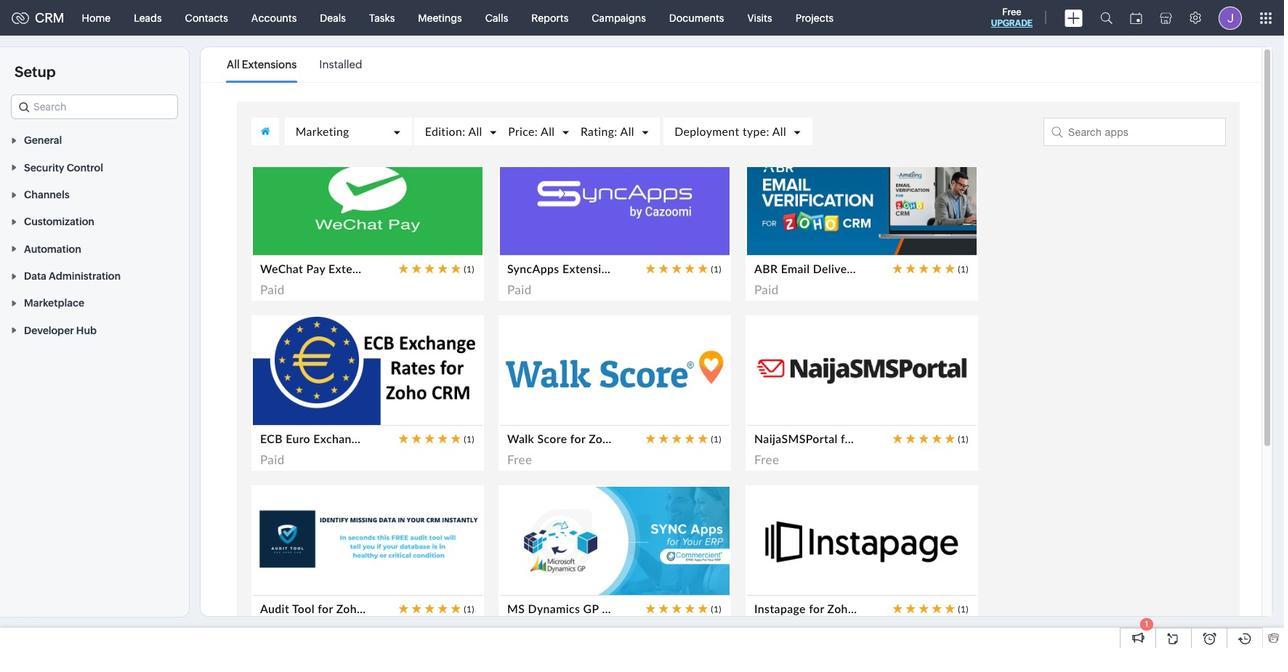 Task type: locate. For each thing, give the bounding box(es) containing it.
data administration
[[24, 271, 121, 282]]

campaigns
[[592, 12, 646, 24]]

reports
[[532, 12, 569, 24]]

developer
[[24, 325, 74, 337]]

accounts
[[251, 12, 297, 24]]

all extensions
[[227, 58, 297, 71]]

projects link
[[784, 0, 846, 35]]

all extensions link
[[227, 48, 297, 81]]

free
[[1003, 7, 1022, 17]]

upgrade
[[992, 18, 1033, 28]]

1
[[1146, 620, 1149, 629]]

crm
[[35, 10, 64, 25]]

free upgrade
[[992, 7, 1033, 28]]

calls link
[[474, 0, 520, 35]]

meetings
[[418, 12, 462, 24]]

administration
[[49, 271, 121, 282]]

data administration button
[[0, 262, 189, 289]]

home
[[82, 12, 111, 24]]

meetings link
[[407, 0, 474, 35]]

documents
[[670, 12, 725, 24]]

installed
[[319, 58, 363, 71]]

data
[[24, 271, 46, 282]]

all
[[227, 58, 240, 71]]

None field
[[11, 95, 178, 119]]

home link
[[70, 0, 122, 35]]

visits link
[[736, 0, 784, 35]]

profile image
[[1219, 6, 1243, 29]]

developer hub
[[24, 325, 97, 337]]

create menu element
[[1057, 0, 1092, 35]]

marketplace button
[[0, 289, 189, 317]]

search element
[[1092, 0, 1122, 36]]

create menu image
[[1065, 9, 1084, 27]]

hub
[[76, 325, 97, 337]]

general button
[[0, 127, 189, 154]]

leads link
[[122, 0, 174, 35]]

projects
[[796, 12, 834, 24]]

visits
[[748, 12, 773, 24]]



Task type: describe. For each thing, give the bounding box(es) containing it.
calendar image
[[1131, 12, 1143, 24]]

Search text field
[[12, 95, 177, 119]]

contacts
[[185, 12, 228, 24]]

channels
[[24, 189, 70, 201]]

customization
[[24, 216, 95, 228]]

leads
[[134, 12, 162, 24]]

channels button
[[0, 181, 189, 208]]

control
[[67, 162, 103, 174]]

installed link
[[319, 48, 363, 81]]

security control
[[24, 162, 103, 174]]

security control button
[[0, 154, 189, 181]]

customization button
[[0, 208, 189, 235]]

automation button
[[0, 235, 189, 262]]

reports link
[[520, 0, 581, 35]]

marketplace
[[24, 298, 84, 309]]

campaigns link
[[581, 0, 658, 35]]

tasks
[[369, 12, 395, 24]]

general
[[24, 135, 62, 146]]

accounts link
[[240, 0, 309, 35]]

developer hub button
[[0, 317, 189, 344]]

security
[[24, 162, 64, 174]]

tasks link
[[358, 0, 407, 35]]

search image
[[1101, 12, 1113, 24]]

crm link
[[12, 10, 64, 25]]

extensions
[[242, 58, 297, 71]]

automation
[[24, 243, 81, 255]]

calls
[[486, 12, 509, 24]]

deals
[[320, 12, 346, 24]]

logo image
[[12, 12, 29, 24]]

contacts link
[[174, 0, 240, 35]]

documents link
[[658, 0, 736, 35]]

deals link
[[309, 0, 358, 35]]

setup
[[15, 63, 56, 80]]

profile element
[[1211, 0, 1251, 35]]



